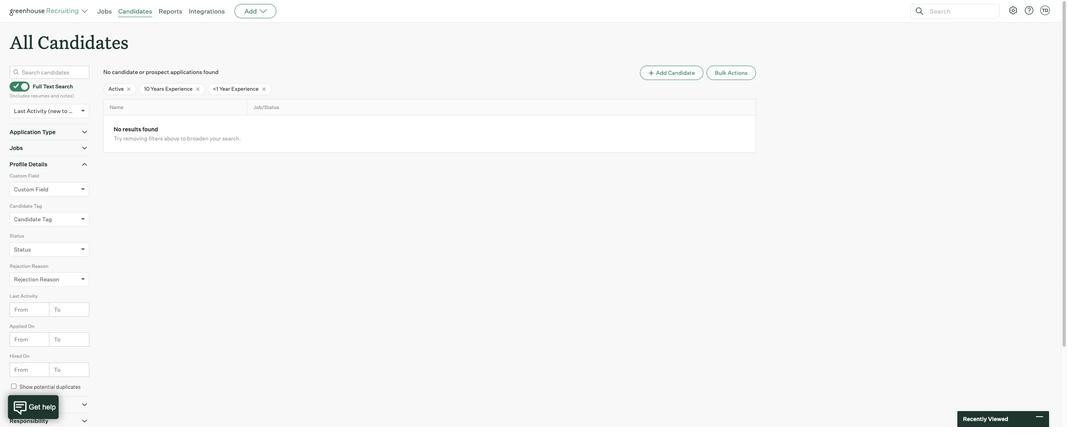 Task type: describe. For each thing, give the bounding box(es) containing it.
all candidates
[[10, 30, 129, 54]]

experience for 10 years experience
[[165, 86, 193, 92]]

10
[[144, 86, 150, 92]]

activity for last activity
[[20, 294, 38, 300]]

hired
[[10, 354, 22, 360]]

greenhouse recruiting image
[[10, 6, 81, 16]]

all
[[10, 30, 33, 54]]

0 vertical spatial candidate tag
[[10, 203, 42, 209]]

0 vertical spatial status
[[10, 233, 24, 239]]

name
[[110, 104, 123, 110]]

jobs link
[[97, 7, 112, 15]]

try
[[114, 135, 122, 142]]

1 vertical spatial candidate tag
[[14, 216, 52, 223]]

removing
[[123, 135, 147, 142]]

add for add candidate
[[656, 69, 667, 76]]

no for no candidate or prospect applications found
[[103, 69, 111, 75]]

integrations link
[[189, 7, 225, 15]]

2 vertical spatial candidate
[[14, 216, 41, 223]]

applications
[[170, 69, 202, 75]]

on for hired on
[[23, 354, 29, 360]]

1 vertical spatial reason
[[40, 276, 59, 283]]

potential
[[34, 384, 55, 391]]

bulk actions
[[715, 69, 748, 76]]

to inside no results found try removing filters above to broaden your search.
[[181, 135, 186, 142]]

application
[[10, 129, 41, 135]]

0 vertical spatial candidates
[[118, 7, 152, 15]]

1 vertical spatial tag
[[42, 216, 52, 223]]

Search candidates field
[[10, 66, 89, 79]]

1 vertical spatial candidate
[[10, 203, 33, 209]]

reports
[[159, 7, 182, 15]]

old)
[[69, 108, 79, 114]]

add for add
[[245, 7, 257, 15]]

experience for <1 year experience
[[231, 86, 259, 92]]

add candidate
[[656, 69, 695, 76]]

td button
[[1040, 6, 1050, 15]]

prospect
[[146, 69, 169, 75]]

no results found try removing filters above to broaden your search.
[[114, 126, 241, 142]]

status element
[[10, 233, 89, 263]]

search.
[[222, 135, 241, 142]]

full
[[33, 83, 42, 90]]

your
[[210, 135, 221, 142]]

integrations
[[189, 7, 225, 15]]

last activity
[[10, 294, 38, 300]]

details
[[28, 161, 47, 168]]

text
[[43, 83, 54, 90]]

<1 year experience
[[213, 86, 259, 92]]

hired on
[[10, 354, 29, 360]]

show potential duplicates
[[20, 384, 81, 391]]

from for last
[[14, 307, 28, 313]]

candidates link
[[118, 7, 152, 15]]

Show potential duplicates checkbox
[[11, 384, 16, 389]]

recently viewed
[[963, 416, 1008, 423]]

candidate
[[112, 69, 138, 75]]

checkmark image
[[13, 83, 19, 89]]

0 vertical spatial custom field
[[10, 173, 39, 179]]

configure image
[[1009, 6, 1018, 15]]

1 horizontal spatial found
[[203, 69, 219, 75]]

add candidate link
[[640, 66, 703, 80]]



Task type: locate. For each thing, give the bounding box(es) containing it.
last for last activity
[[10, 294, 19, 300]]

activity
[[27, 108, 47, 114], [20, 294, 38, 300]]

0 vertical spatial activity
[[27, 108, 47, 114]]

0 vertical spatial to
[[54, 307, 60, 313]]

field
[[28, 173, 39, 179], [36, 186, 48, 193]]

1 vertical spatial custom field
[[14, 186, 48, 193]]

candidate tag up status element
[[14, 216, 52, 223]]

actions
[[728, 69, 748, 76]]

from for applied
[[14, 337, 28, 343]]

no
[[103, 69, 111, 75], [114, 126, 121, 133]]

from down applied on
[[14, 337, 28, 343]]

from for hired
[[14, 367, 28, 374]]

rejection reason
[[10, 263, 48, 269], [14, 276, 59, 283]]

no up try
[[114, 126, 121, 133]]

2 experience from the left
[[231, 86, 259, 92]]

found inside no results found try removing filters above to broaden your search.
[[142, 126, 158, 133]]

bulk actions link
[[707, 66, 756, 80]]

tag
[[34, 203, 42, 209], [42, 216, 52, 223]]

candidates
[[118, 7, 152, 15], [38, 30, 129, 54]]

jobs left the candidates link
[[97, 7, 112, 15]]

1 vertical spatial jobs
[[10, 145, 23, 152]]

last for last activity (new to old)
[[14, 108, 25, 114]]

years
[[151, 86, 164, 92]]

add inside "link"
[[656, 69, 667, 76]]

last up applied
[[10, 294, 19, 300]]

results
[[123, 126, 141, 133]]

above
[[164, 135, 180, 142]]

candidate
[[668, 69, 695, 76], [10, 203, 33, 209], [14, 216, 41, 223]]

1 horizontal spatial add
[[656, 69, 667, 76]]

0 vertical spatial reason
[[32, 263, 48, 269]]

no candidate or prospect applications found
[[103, 69, 219, 75]]

to right above
[[181, 135, 186, 142]]

0 vertical spatial custom
[[10, 173, 27, 179]]

1 horizontal spatial no
[[114, 126, 121, 133]]

0 horizontal spatial experience
[[165, 86, 193, 92]]

0 vertical spatial jobs
[[97, 7, 112, 15]]

1 vertical spatial to
[[54, 337, 60, 343]]

0 vertical spatial on
[[28, 324, 34, 330]]

experience down 'applications'
[[165, 86, 193, 92]]

1 experience from the left
[[165, 86, 193, 92]]

custom field element
[[10, 172, 89, 202]]

<1
[[213, 86, 218, 92]]

1 horizontal spatial experience
[[231, 86, 259, 92]]

search
[[55, 83, 73, 90]]

experience
[[165, 86, 193, 92], [231, 86, 259, 92]]

1 vertical spatial to
[[181, 135, 186, 142]]

3 from from the top
[[14, 367, 28, 374]]

add
[[245, 7, 257, 15], [656, 69, 667, 76]]

1 vertical spatial no
[[114, 126, 121, 133]]

1 vertical spatial from
[[14, 337, 28, 343]]

applied
[[10, 324, 27, 330]]

1 to from the top
[[54, 307, 60, 313]]

candidate down custom field element on the left
[[10, 203, 33, 209]]

custom down profile details
[[14, 186, 34, 193]]

candidate up status element
[[14, 216, 41, 223]]

to for hired on
[[54, 367, 60, 374]]

0 vertical spatial candidate
[[668, 69, 695, 76]]

status down candidate tag 'element'
[[10, 233, 24, 239]]

(includes
[[10, 93, 30, 99]]

to
[[62, 108, 67, 114], [181, 135, 186, 142]]

rejection reason element
[[10, 263, 89, 293]]

1 vertical spatial activity
[[20, 294, 38, 300]]

activity down rejection reason element
[[20, 294, 38, 300]]

activity down resumes
[[27, 108, 47, 114]]

1 vertical spatial rejection reason
[[14, 276, 59, 283]]

found up '<1'
[[203, 69, 219, 75]]

1 vertical spatial add
[[656, 69, 667, 76]]

1 vertical spatial custom
[[14, 186, 34, 193]]

0 vertical spatial tag
[[34, 203, 42, 209]]

2 vertical spatial from
[[14, 367, 28, 374]]

jobs
[[97, 7, 112, 15], [10, 145, 23, 152]]

custom
[[10, 173, 27, 179], [14, 186, 34, 193]]

broaden
[[187, 135, 208, 142]]

to for applied on
[[54, 337, 60, 343]]

candidates down jobs link
[[38, 30, 129, 54]]

last down (includes on the left of the page
[[14, 108, 25, 114]]

show
[[20, 384, 33, 391]]

add inside add popup button
[[245, 7, 257, 15]]

1 vertical spatial candidates
[[38, 30, 129, 54]]

on for applied on
[[28, 324, 34, 330]]

from down hired on
[[14, 367, 28, 374]]

last
[[14, 108, 25, 114], [10, 294, 19, 300]]

0 vertical spatial rejection
[[10, 263, 31, 269]]

td button
[[1039, 4, 1052, 17]]

year
[[219, 86, 230, 92]]

activity for last activity (new to old)
[[27, 108, 47, 114]]

and
[[51, 93, 59, 99]]

0 vertical spatial to
[[62, 108, 67, 114]]

duplicates
[[56, 384, 81, 391]]

0 vertical spatial no
[[103, 69, 111, 75]]

0 horizontal spatial jobs
[[10, 145, 23, 152]]

on right applied
[[28, 324, 34, 330]]

1 vertical spatial rejection
[[14, 276, 39, 283]]

found up filters on the top left of page
[[142, 126, 158, 133]]

1 horizontal spatial to
[[181, 135, 186, 142]]

status up rejection reason element
[[14, 246, 31, 253]]

candidates right jobs link
[[118, 7, 152, 15]]

0 vertical spatial last
[[14, 108, 25, 114]]

Search text field
[[928, 5, 992, 17]]

candidate tag
[[10, 203, 42, 209], [14, 216, 52, 223]]

0 horizontal spatial no
[[103, 69, 111, 75]]

0 vertical spatial add
[[245, 7, 257, 15]]

2 vertical spatial to
[[54, 367, 60, 374]]

1 vertical spatial on
[[23, 354, 29, 360]]

1 vertical spatial field
[[36, 186, 48, 193]]

0 vertical spatial field
[[28, 173, 39, 179]]

0 vertical spatial from
[[14, 307, 28, 313]]

responsibility
[[10, 418, 48, 425]]

td
[[1042, 8, 1048, 13]]

rejection reason down status element
[[10, 263, 48, 269]]

to left the old)
[[62, 108, 67, 114]]

add button
[[235, 4, 276, 18]]

no for no results found try removing filters above to broaden your search.
[[114, 126, 121, 133]]

reports link
[[159, 7, 182, 15]]

2 from from the top
[[14, 337, 28, 343]]

status
[[10, 233, 24, 239], [14, 246, 31, 253]]

bulk
[[715, 69, 727, 76]]

to
[[54, 307, 60, 313], [54, 337, 60, 343], [54, 367, 60, 374]]

rejection
[[10, 263, 31, 269], [14, 276, 39, 283]]

on
[[28, 324, 34, 330], [23, 354, 29, 360]]

0 horizontal spatial add
[[245, 7, 257, 15]]

notes)
[[60, 93, 74, 99]]

candidate inside "link"
[[668, 69, 695, 76]]

to for last activity
[[54, 307, 60, 313]]

last activity (new to old) option
[[14, 108, 79, 114]]

candidate left bulk
[[668, 69, 695, 76]]

applied on
[[10, 324, 34, 330]]

1 from from the top
[[14, 307, 28, 313]]

on right hired
[[23, 354, 29, 360]]

tag up status element
[[42, 216, 52, 223]]

(new
[[48, 108, 61, 114]]

tag down custom field element on the left
[[34, 203, 42, 209]]

job/status
[[253, 104, 279, 110]]

1 vertical spatial last
[[10, 294, 19, 300]]

experience right year
[[231, 86, 259, 92]]

reason
[[32, 263, 48, 269], [40, 276, 59, 283]]

or
[[139, 69, 145, 75]]

full text search (includes resumes and notes)
[[10, 83, 74, 99]]

10 years experience
[[144, 86, 193, 92]]

viewed
[[988, 416, 1008, 423]]

found
[[203, 69, 219, 75], [142, 126, 158, 133]]

candidate tag element
[[10, 202, 89, 233]]

1 vertical spatial status
[[14, 246, 31, 253]]

candidate tag down custom field element on the left
[[10, 203, 42, 209]]

0 vertical spatial rejection reason
[[10, 263, 48, 269]]

application type
[[10, 129, 56, 135]]

profile
[[10, 161, 27, 168]]

source
[[10, 402, 29, 409]]

filters
[[149, 135, 163, 142]]

1 horizontal spatial jobs
[[97, 7, 112, 15]]

last activity (new to old)
[[14, 108, 79, 114]]

2 to from the top
[[54, 337, 60, 343]]

custom down profile
[[10, 173, 27, 179]]

3 to from the top
[[54, 367, 60, 374]]

no left candidate
[[103, 69, 111, 75]]

jobs up profile
[[10, 145, 23, 152]]

0 vertical spatial found
[[203, 69, 219, 75]]

no inside no results found try removing filters above to broaden your search.
[[114, 126, 121, 133]]

resumes
[[31, 93, 50, 99]]

type
[[42, 129, 56, 135]]

custom field
[[10, 173, 39, 179], [14, 186, 48, 193]]

from down last activity
[[14, 307, 28, 313]]

0 horizontal spatial to
[[62, 108, 67, 114]]

rejection reason up last activity
[[14, 276, 59, 283]]

active
[[108, 86, 124, 92]]

0 horizontal spatial found
[[142, 126, 158, 133]]

1 vertical spatial found
[[142, 126, 158, 133]]

recently
[[963, 416, 987, 423]]

from
[[14, 307, 28, 313], [14, 337, 28, 343], [14, 367, 28, 374]]

profile details
[[10, 161, 47, 168]]



Task type: vqa. For each thing, say whether or not it's contained in the screenshot.
the bottom From
yes



